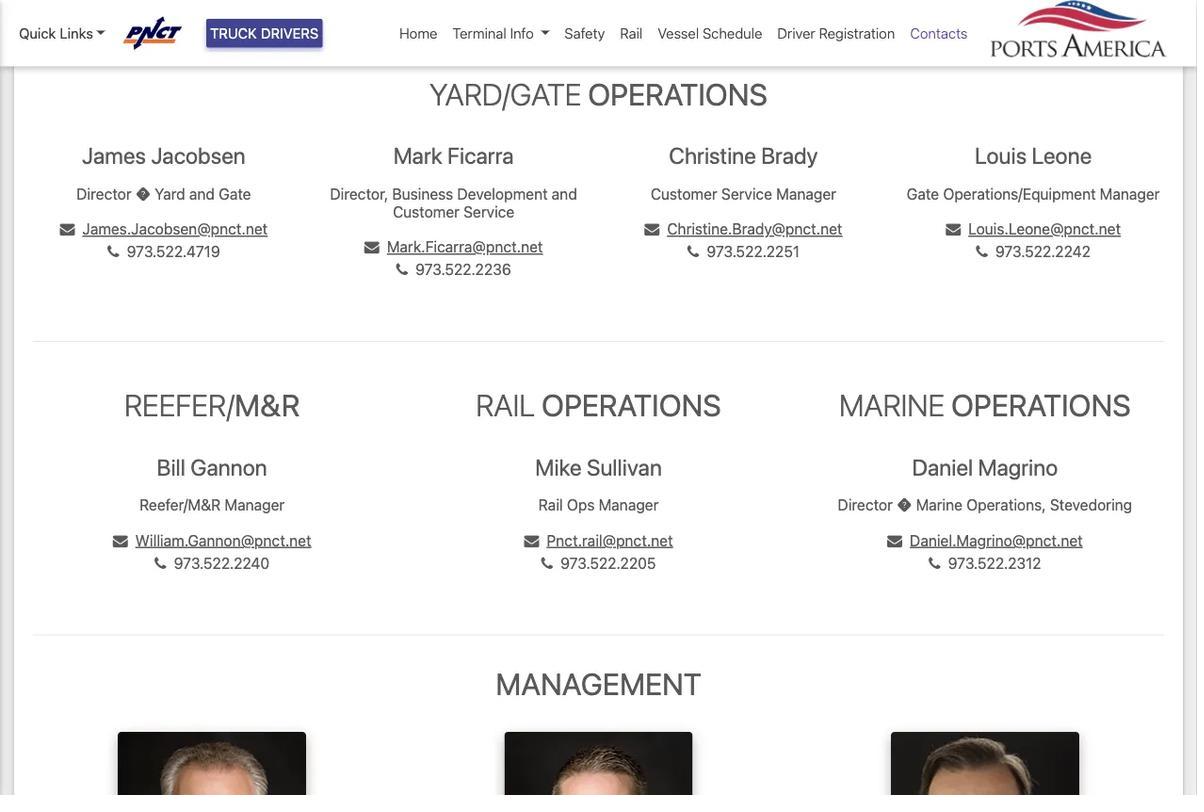 Task type: describe. For each thing, give the bounding box(es) containing it.
customer inside director, business development and customer service
[[393, 203, 460, 221]]

stevedoring
[[1051, 496, 1133, 514]]

vessel
[[658, 25, 699, 41]]

mark
[[394, 142, 443, 169]]

reefer/
[[124, 387, 235, 423]]

louis.leone@pnct.net link
[[946, 220, 1122, 238]]

envelope image for marine
[[888, 533, 903, 549]]

louis
[[975, 142, 1027, 169]]

envelope image for louis leone
[[946, 222, 961, 237]]

973.522.2205
[[561, 554, 656, 572]]

quick links link
[[19, 23, 105, 44]]

phone image inside 973.522.4719 link
[[108, 245, 119, 260]]

pnct.rail@pnct.net
[[547, 532, 673, 549]]

yard/gate operations
[[430, 76, 768, 112]]

links
[[60, 25, 93, 41]]

james.jacobsen@pnct.net link
[[60, 220, 268, 238]]

vessel schedule
[[658, 25, 763, 41]]

phone image for mike sullivan
[[541, 556, 553, 571]]

� for james
[[136, 185, 151, 202]]

rail ops manager
[[539, 496, 659, 514]]

daniel.magrino@pnct.net
[[910, 532, 1083, 549]]

safety link
[[557, 15, 613, 51]]

director � marine operations, stevedoring
[[838, 496, 1133, 514]]

973.522.2236
[[416, 261, 511, 279]]

rail operations
[[476, 387, 722, 423]]

973.522.2236 link
[[396, 261, 511, 279]]

quick
[[19, 25, 56, 41]]

operations/equipment
[[944, 185, 1097, 202]]

contacts
[[911, 25, 968, 41]]

christine.brady@pnct.net link
[[645, 220, 843, 238]]

director for daniel magrino
[[838, 496, 893, 514]]

phone image for director � yard and gate
[[396, 263, 408, 278]]

973.522.4719
[[127, 243, 220, 261]]

truck drivers
[[210, 25, 319, 41]]

phone image for m&r
[[155, 556, 166, 571]]

ops
[[567, 496, 595, 514]]

rail link
[[613, 15, 651, 51]]

truck drivers link
[[206, 19, 323, 48]]

marine operations
[[840, 387, 1131, 423]]

1 horizontal spatial customer
[[651, 185, 718, 202]]

safety
[[565, 25, 605, 41]]

mark ficarra
[[394, 142, 514, 169]]

director for james jacobsen
[[77, 185, 132, 202]]

m&r
[[235, 387, 300, 423]]

daniel magrino
[[913, 454, 1059, 480]]

phone image for operations
[[929, 556, 941, 571]]

973.522.2242
[[996, 243, 1091, 261]]

james
[[82, 142, 146, 169]]

pnct.rail@pnct.net link
[[524, 532, 673, 549]]

1 gate from the left
[[219, 185, 251, 202]]

home link
[[392, 15, 445, 51]]

� for daniel
[[897, 496, 913, 514]]

bill
[[157, 454, 186, 480]]

1 vertical spatial marine
[[917, 496, 963, 514]]

gannon
[[191, 454, 267, 480]]

terminal
[[453, 25, 507, 41]]

director, business development and customer service
[[330, 185, 578, 221]]

drivers
[[261, 25, 319, 41]]

management
[[496, 666, 702, 702]]

operations for yard/gate operations
[[588, 76, 768, 112]]

2 gate from the left
[[907, 185, 940, 202]]

973.522.2312 link
[[929, 554, 1042, 572]]

bill gannon
[[157, 454, 267, 480]]



Task type: vqa. For each thing, say whether or not it's contained in the screenshot.
Operations related to Yard/Gate Operations
yes



Task type: locate. For each thing, give the bounding box(es) containing it.
vessel schedule link
[[651, 15, 770, 51]]

2 envelope image from the left
[[888, 533, 903, 549]]

service down the development
[[464, 203, 515, 221]]

� left yard
[[136, 185, 151, 202]]

envelope image
[[60, 222, 75, 237], [645, 222, 660, 237], [946, 222, 961, 237], [365, 240, 380, 255], [113, 533, 128, 549]]

0 vertical spatial director
[[77, 185, 132, 202]]

reefer/m&r
[[140, 496, 221, 514]]

envelope image for mark ficarra
[[365, 240, 380, 255]]

operations
[[588, 76, 768, 112], [542, 387, 722, 423], [952, 387, 1131, 423]]

director
[[77, 185, 132, 202], [838, 496, 893, 514]]

1 horizontal spatial phone image
[[688, 245, 700, 260]]

phone image inside 973.522.2240 link
[[155, 556, 166, 571]]

0 horizontal spatial and
[[189, 185, 215, 202]]

phone image down james.jacobsen@pnct.net "link"
[[108, 245, 119, 260]]

sullivan
[[587, 454, 662, 480]]

phone image down daniel.magrino@pnct.net link
[[929, 556, 941, 571]]

marine
[[840, 387, 945, 423], [917, 496, 963, 514]]

operations up sullivan
[[542, 387, 722, 423]]

envelope image inside william.gannon@pnct.net link
[[113, 533, 128, 549]]

mark.ficarra@pnct.net link
[[365, 238, 543, 256]]

0 vertical spatial �
[[136, 185, 151, 202]]

marine down daniel
[[917, 496, 963, 514]]

0 horizontal spatial rail
[[476, 387, 535, 423]]

phone image inside '973.522.2205' link
[[541, 556, 553, 571]]

william.gannon@pnct.net link
[[113, 532, 312, 549]]

phone image
[[688, 245, 700, 260], [541, 556, 553, 571]]

quick links
[[19, 25, 93, 41]]

manager down brady
[[777, 185, 837, 202]]

phone image for christine brady
[[688, 245, 700, 260]]

1 horizontal spatial and
[[552, 185, 578, 202]]

973.522.2251
[[707, 243, 800, 261]]

james jacobsen
[[82, 142, 246, 169]]

mike
[[535, 454, 582, 480]]

envelope image for christine brady
[[645, 222, 660, 237]]

brady
[[762, 142, 819, 169]]

0 horizontal spatial �
[[136, 185, 151, 202]]

customer service manager
[[651, 185, 837, 202]]

2 and from the left
[[552, 185, 578, 202]]

1 horizontal spatial service
[[722, 185, 773, 202]]

and for mark ficarra
[[552, 185, 578, 202]]

973.522.2242 link
[[977, 243, 1091, 261]]

0 vertical spatial marine
[[840, 387, 945, 423]]

louis.leone@pnct.net
[[969, 220, 1122, 238]]

envelope image inside louis.leone@pnct.net link
[[946, 222, 961, 237]]

rail right safety 'link'
[[620, 25, 643, 41]]

business
[[392, 185, 454, 202]]

973.522.2312
[[949, 554, 1042, 572]]

driver registration
[[778, 25, 896, 41]]

phone image inside 973.522.2251 link
[[688, 245, 700, 260]]

marine up daniel
[[840, 387, 945, 423]]

phone image down louis.leone@pnct.net link
[[977, 245, 988, 260]]

1 horizontal spatial director
[[838, 496, 893, 514]]

customer
[[651, 185, 718, 202], [393, 203, 460, 221]]

phone image down pnct.rail@pnct.net link
[[541, 556, 553, 571]]

operations,
[[967, 496, 1047, 514]]

rail for rail operations
[[476, 387, 535, 423]]

envelope image inside daniel.magrino@pnct.net link
[[888, 533, 903, 549]]

973.522.2205 link
[[541, 554, 656, 572]]

1 vertical spatial �
[[897, 496, 913, 514]]

0 horizontal spatial customer
[[393, 203, 460, 221]]

1 vertical spatial phone image
[[541, 556, 553, 571]]

phone image down william.gannon@pnct.net link
[[155, 556, 166, 571]]

mark.ficarra@pnct.net
[[387, 238, 543, 256]]

envelope image for james jacobsen
[[60, 222, 75, 237]]

customer down "business" on the left
[[393, 203, 460, 221]]

ficarra
[[448, 142, 514, 169]]

operations up magrino at bottom right
[[952, 387, 1131, 423]]

gate operations/equipment manager
[[907, 185, 1161, 202]]

1 envelope image from the left
[[524, 533, 539, 549]]

envelope image inside mark.ficarra@pnct.net link
[[365, 240, 380, 255]]

rail for rail ops manager
[[539, 496, 563, 514]]

rail
[[620, 25, 643, 41], [476, 387, 535, 423], [539, 496, 563, 514]]

director,
[[330, 185, 389, 202]]

operations for marine operations
[[952, 387, 1131, 423]]

development
[[457, 185, 548, 202]]

yard/gate
[[430, 76, 582, 112]]

0 horizontal spatial director
[[77, 185, 132, 202]]

1 vertical spatial director
[[838, 496, 893, 514]]

manager for louis leone
[[1100, 185, 1161, 202]]

james.jacobsen@pnct.net
[[82, 220, 268, 238]]

home
[[400, 25, 438, 41]]

manager down sullivan
[[599, 496, 659, 514]]

manager down gannon
[[225, 496, 285, 514]]

and right the development
[[552, 185, 578, 202]]

operations down "vessel"
[[588, 76, 768, 112]]

1 horizontal spatial rail
[[539, 496, 563, 514]]

0 horizontal spatial phone image
[[541, 556, 553, 571]]

manager
[[777, 185, 837, 202], [1100, 185, 1161, 202], [225, 496, 285, 514], [599, 496, 659, 514]]

0 vertical spatial phone image
[[688, 245, 700, 260]]

info
[[510, 25, 534, 41]]

service inside director, business development and customer service
[[464, 203, 515, 221]]

contacts link
[[903, 15, 976, 51]]

phone image inside 973.522.2242 link
[[977, 245, 988, 260]]

phone image down christine.brady@pnct.net link
[[688, 245, 700, 260]]

leone
[[1032, 142, 1092, 169]]

envelope image for rail
[[524, 533, 539, 549]]

driver registration link
[[770, 15, 903, 51]]

manager for mike sullivan
[[599, 496, 659, 514]]

�
[[136, 185, 151, 202], [897, 496, 913, 514]]

reefer/ m&r
[[124, 387, 300, 423]]

rail left ops
[[539, 496, 563, 514]]

2 horizontal spatial rail
[[620, 25, 643, 41]]

and inside director, business development and customer service
[[552, 185, 578, 202]]

william.gannon@pnct.net
[[135, 532, 312, 549]]

2 vertical spatial rail
[[539, 496, 563, 514]]

rail up mike
[[476, 387, 535, 423]]

1 horizontal spatial �
[[897, 496, 913, 514]]

and right yard
[[189, 185, 215, 202]]

envelope image inside james.jacobsen@pnct.net "link"
[[60, 222, 75, 237]]

and for james jacobsen
[[189, 185, 215, 202]]

1 and from the left
[[189, 185, 215, 202]]

schedule
[[703, 25, 763, 41]]

daniel.magrino@pnct.net link
[[888, 532, 1083, 549]]

973.522.2240
[[174, 554, 270, 572]]

christine brady
[[669, 142, 819, 169]]

973.522.2240 link
[[155, 554, 270, 572]]

manager for christine brady
[[777, 185, 837, 202]]

1 horizontal spatial envelope image
[[888, 533, 903, 549]]

envelope image inside pnct.rail@pnct.net link
[[524, 533, 539, 549]]

1 vertical spatial rail
[[476, 387, 535, 423]]

0 horizontal spatial envelope image
[[524, 533, 539, 549]]

registration
[[819, 25, 896, 41]]

mike sullivan
[[535, 454, 662, 480]]

daniel
[[913, 454, 974, 480]]

973.522.2251 link
[[688, 243, 800, 261]]

envelope image
[[524, 533, 539, 549], [888, 533, 903, 549]]

0 horizontal spatial gate
[[219, 185, 251, 202]]

operations for rail operations
[[542, 387, 722, 423]]

manager up louis.leone@pnct.net
[[1100, 185, 1161, 202]]

service up christine.brady@pnct.net link
[[722, 185, 773, 202]]

gate
[[219, 185, 251, 202], [907, 185, 940, 202]]

envelope image inside christine.brady@pnct.net link
[[645, 222, 660, 237]]

director � yard and gate
[[77, 185, 251, 202]]

and
[[189, 185, 215, 202], [552, 185, 578, 202]]

truck
[[210, 25, 257, 41]]

christine.brady@pnct.net
[[668, 220, 843, 238]]

christine
[[669, 142, 757, 169]]

phone image down mark.ficarra@pnct.net link
[[396, 263, 408, 278]]

phone image inside "973.522.2236" "link"
[[396, 263, 408, 278]]

service
[[722, 185, 773, 202], [464, 203, 515, 221]]

envelope image for bill gannon
[[113, 533, 128, 549]]

customer down christine
[[651, 185, 718, 202]]

driver
[[778, 25, 816, 41]]

rail for rail
[[620, 25, 643, 41]]

louis leone
[[975, 142, 1092, 169]]

0 horizontal spatial service
[[464, 203, 515, 221]]

0 vertical spatial rail
[[620, 25, 643, 41]]

reefer/m&r manager
[[140, 496, 285, 514]]

phone image inside 973.522.2312 link
[[929, 556, 941, 571]]

terminal info link
[[445, 15, 557, 51]]

yard
[[155, 185, 185, 202]]

� down daniel
[[897, 496, 913, 514]]

jacobsen
[[151, 142, 246, 169]]

magrino
[[979, 454, 1059, 480]]

phone image
[[108, 245, 119, 260], [977, 245, 988, 260], [396, 263, 408, 278], [155, 556, 166, 571], [929, 556, 941, 571]]

1 horizontal spatial gate
[[907, 185, 940, 202]]

973.522.4719 link
[[108, 243, 220, 261]]

terminal info
[[453, 25, 534, 41]]



